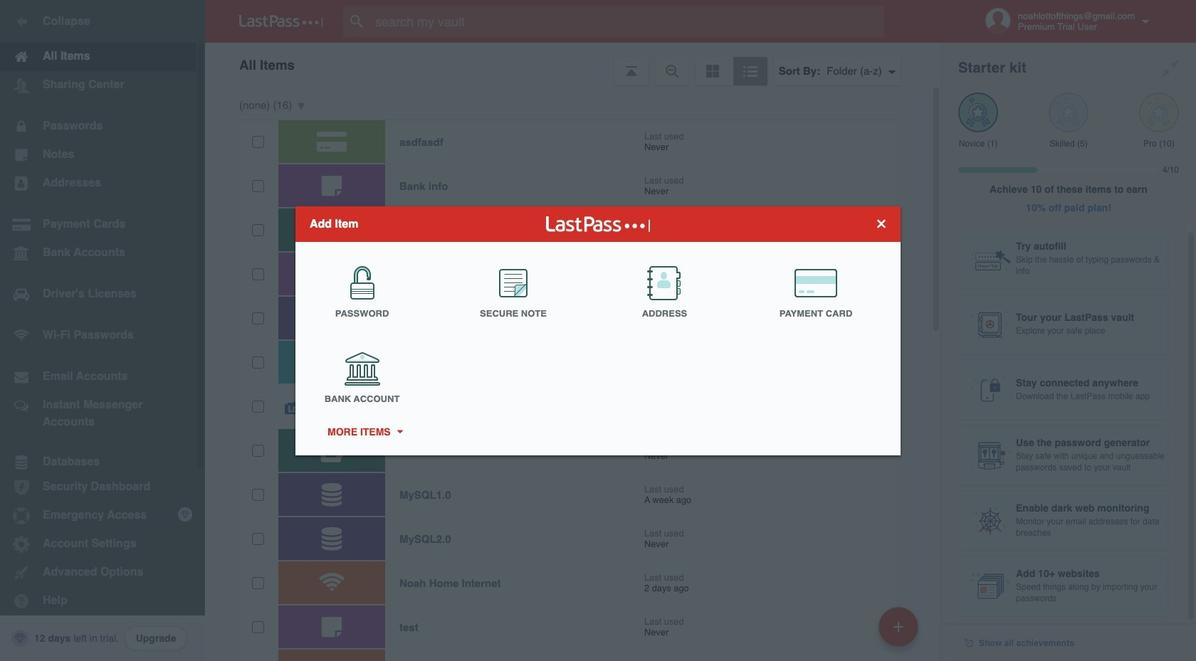 Task type: vqa. For each thing, say whether or not it's contained in the screenshot.
Search My Vault text field
yes



Task type: describe. For each thing, give the bounding box(es) containing it.
search my vault text field
[[343, 6, 912, 37]]

Search search field
[[343, 6, 912, 37]]

main navigation navigation
[[0, 0, 205, 662]]



Task type: locate. For each thing, give the bounding box(es) containing it.
vault options navigation
[[205, 43, 941, 85]]

caret right image
[[395, 430, 405, 434]]

dialog
[[296, 206, 901, 455]]

new item image
[[894, 622, 904, 632]]

lastpass image
[[239, 15, 323, 28]]

new item navigation
[[874, 603, 927, 662]]



